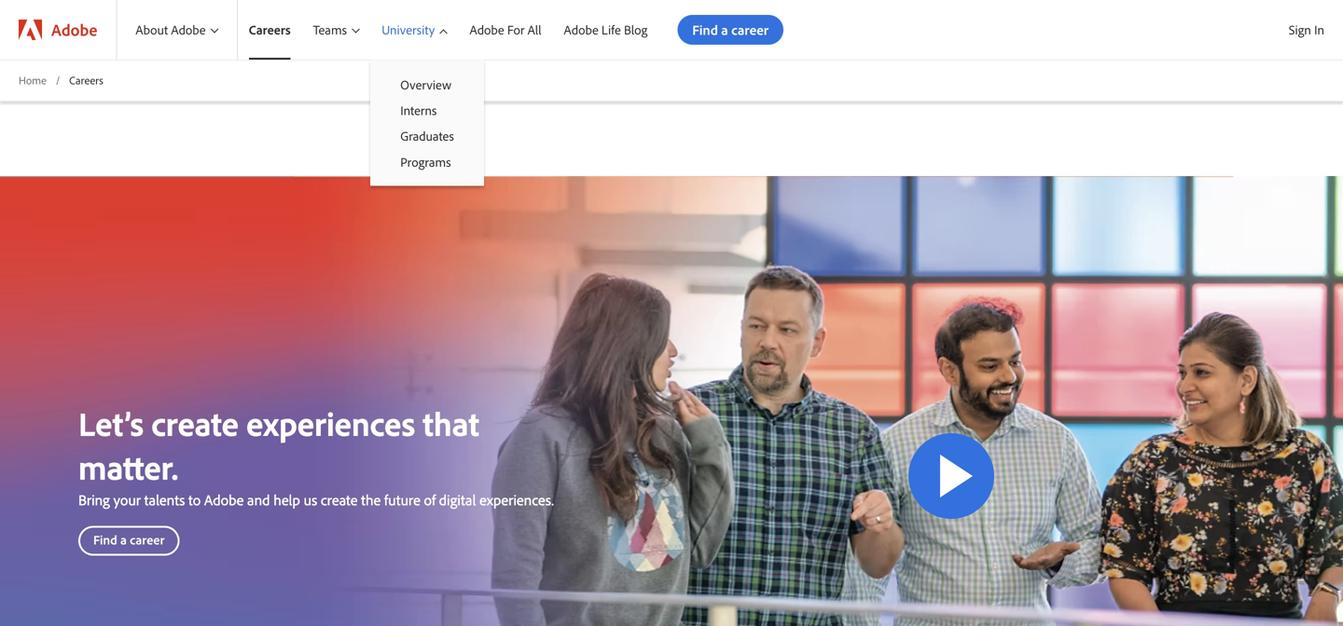 Task type: locate. For each thing, give the bounding box(es) containing it.
about
[[136, 22, 168, 38]]

careers left teams
[[249, 22, 291, 38]]

graduates
[[400, 128, 454, 144]]

graduates link
[[370, 123, 484, 149]]

group
[[370, 60, 484, 186]]

adobe inside let's create experiences that matter. bring your talents to adobe and help us create the future of digital experiences.
[[204, 491, 244, 510]]

experiences.
[[479, 491, 554, 510]]

a
[[120, 532, 127, 548]]

1 vertical spatial create
[[321, 491, 358, 510]]

create
[[151, 402, 239, 445], [321, 491, 358, 510]]

sign
[[1289, 21, 1311, 38]]

careers
[[249, 22, 291, 38], [69, 73, 103, 87]]

adobe right to
[[204, 491, 244, 510]]

overview link
[[370, 72, 484, 98]]

create up to
[[151, 402, 239, 445]]

adobe left life at the left
[[564, 22, 599, 38]]

adobe left "for"
[[470, 22, 504, 38]]

adobe life blog link
[[553, 0, 659, 60]]

adobe for adobe life blog
[[564, 22, 599, 38]]

careers right home
[[69, 73, 103, 87]]

1 horizontal spatial careers
[[249, 22, 291, 38]]

1 horizontal spatial create
[[321, 491, 358, 510]]

1 vertical spatial careers
[[69, 73, 103, 87]]

careers link
[[238, 0, 302, 60]]

blog
[[624, 22, 648, 38]]

adobe inside 'dropdown button'
[[171, 22, 206, 38]]

adobe for adobe for all
[[470, 22, 504, 38]]

for
[[507, 22, 525, 38]]

overview
[[400, 76, 451, 93]]

0 horizontal spatial create
[[151, 402, 239, 445]]

0 vertical spatial careers
[[249, 22, 291, 38]]

help
[[274, 491, 300, 510]]

programs link
[[370, 149, 484, 175]]

bring
[[78, 491, 110, 510]]

sign in button
[[1285, 14, 1328, 46]]

0 horizontal spatial careers
[[69, 73, 103, 87]]

the
[[361, 491, 381, 510]]

adobe right about
[[171, 22, 206, 38]]

adobe left about
[[51, 19, 97, 40]]

careers inside 'link'
[[249, 22, 291, 38]]

experiences
[[246, 402, 415, 445]]

adobe link
[[0, 0, 116, 60]]

of
[[424, 491, 436, 510]]

adobe
[[51, 19, 97, 40], [171, 22, 206, 38], [470, 22, 504, 38], [564, 22, 599, 38], [204, 491, 244, 510]]

in
[[1314, 21, 1324, 38]]

create right us
[[321, 491, 358, 510]]

home
[[19, 73, 47, 87]]



Task type: describe. For each thing, give the bounding box(es) containing it.
programs
[[400, 154, 451, 170]]

0 vertical spatial create
[[151, 402, 239, 445]]

home link
[[19, 73, 47, 88]]

find
[[93, 532, 117, 548]]

find a career link
[[78, 527, 179, 556]]

let's create experiences that matter. bring your talents to adobe and help us create the future of digital experiences.
[[78, 402, 561, 510]]

career
[[130, 532, 164, 548]]

adobe for all link
[[458, 0, 553, 60]]

university
[[382, 22, 435, 38]]

that
[[423, 402, 479, 445]]

group containing overview
[[370, 60, 484, 186]]

about adobe button
[[117, 0, 237, 60]]

interns link
[[370, 98, 484, 123]]

all
[[528, 22, 541, 38]]

your
[[113, 491, 141, 510]]

us
[[304, 491, 317, 510]]

find a career
[[93, 532, 164, 548]]

future
[[384, 491, 420, 510]]

sign in
[[1289, 21, 1324, 38]]

about adobe
[[136, 22, 206, 38]]

to
[[188, 491, 201, 510]]

interns
[[400, 102, 437, 119]]

university button
[[370, 0, 458, 60]]

teams button
[[302, 0, 370, 60]]

let's
[[78, 402, 144, 445]]

and
[[247, 491, 270, 510]]

adobe for adobe
[[51, 19, 97, 40]]

digital
[[439, 491, 476, 510]]

adobe life blog
[[564, 22, 648, 38]]

matter.
[[78, 446, 178, 489]]

adobe for all
[[470, 22, 541, 38]]

teams
[[313, 22, 347, 38]]

talents
[[144, 491, 185, 510]]

life
[[602, 22, 621, 38]]



Task type: vqa. For each thing, say whether or not it's contained in the screenshot.
Careers link
yes



